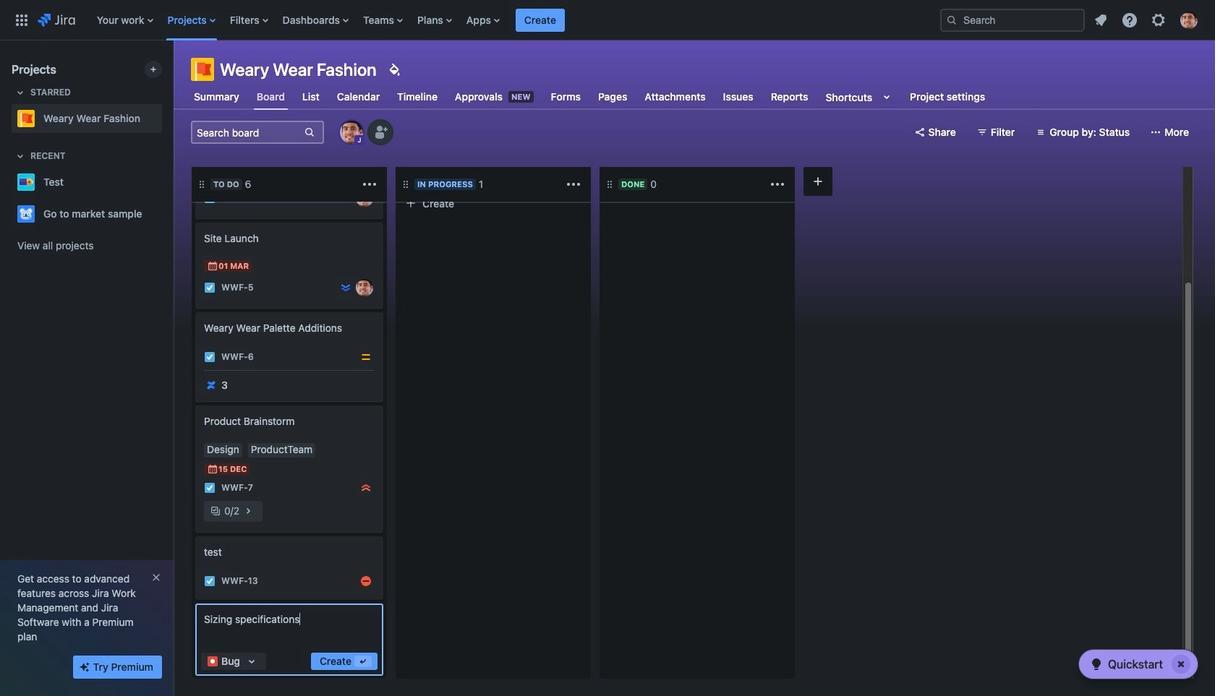 Task type: locate. For each thing, give the bounding box(es) containing it.
column actions menu image
[[565, 176, 582, 193], [769, 176, 786, 193]]

highest image
[[544, 161, 556, 172], [340, 192, 352, 204]]

1 create image from the top
[[187, 213, 204, 230]]

tab list
[[182, 84, 997, 110]]

column actions menu image
[[361, 176, 378, 193]]

create image
[[187, 213, 204, 230], [187, 396, 204, 413]]

due date: 01 march 2024 image
[[207, 260, 219, 272], [207, 260, 219, 272]]

set project background image
[[385, 61, 403, 78]]

due date: 29 november 2023 image
[[207, 171, 219, 182], [207, 171, 219, 182]]

0 horizontal spatial highest image
[[340, 192, 352, 204]]

james peterson image right lowest "icon" at top left
[[356, 279, 373, 297]]

None search field
[[941, 8, 1085, 31]]

settings image
[[1150, 11, 1168, 29]]

0 vertical spatial create image
[[187, 213, 204, 230]]

create project image
[[148, 64, 159, 75]]

confluence image
[[205, 380, 217, 391], [205, 380, 217, 391]]

What needs to be done? text field
[[201, 610, 378, 648]]

add to starred image
[[158, 205, 175, 223]]

james peterson image for lowest "icon" at top left
[[356, 279, 373, 297]]

create image for medium high image
[[187, 527, 204, 544]]

medium high image
[[360, 576, 372, 587]]

banner
[[0, 0, 1216, 41]]

task image for medium high image
[[204, 576, 216, 587]]

2 create image from the top
[[187, 396, 204, 413]]

task image for highest icon
[[204, 483, 216, 494]]

1 vertical spatial create image
[[187, 527, 204, 544]]

list item
[[516, 0, 565, 40]]

task image
[[408, 161, 420, 172], [204, 192, 216, 204]]

james peterson image
[[356, 190, 373, 207], [356, 279, 373, 297]]

1 horizontal spatial column actions menu image
[[769, 176, 786, 193]]

collapse starred projects image
[[12, 84, 29, 101]]

list
[[90, 0, 929, 40], [1088, 7, 1207, 33]]

task image
[[204, 282, 216, 294], [204, 352, 216, 363], [204, 483, 216, 494], [204, 576, 216, 587]]

1 horizontal spatial list
[[1088, 7, 1207, 33]]

0 horizontal spatial task image
[[204, 192, 216, 204]]

1 create image from the top
[[187, 302, 204, 320]]

0 vertical spatial create image
[[187, 302, 204, 320]]

2 task image from the top
[[204, 352, 216, 363]]

Search board text field
[[192, 122, 302, 143]]

create image
[[187, 302, 204, 320], [187, 527, 204, 544]]

add to starred image
[[158, 174, 175, 191]]

1 column actions menu image from the left
[[565, 176, 582, 193]]

1 horizontal spatial task image
[[408, 161, 420, 172]]

james peterson image down add people icon
[[356, 190, 373, 207]]

0 horizontal spatial list
[[90, 0, 929, 40]]

1 vertical spatial highest image
[[340, 192, 352, 204]]

1 task image from the top
[[204, 282, 216, 294]]

1 vertical spatial task image
[[204, 192, 216, 204]]

4 task image from the top
[[204, 576, 216, 587]]

task image for medium icon
[[204, 352, 216, 363]]

0 horizontal spatial column actions menu image
[[565, 176, 582, 193]]

jira image
[[38, 11, 75, 29], [38, 11, 75, 29]]

Search field
[[941, 8, 1085, 31]]

0 vertical spatial highest image
[[544, 161, 556, 172]]

1 james peterson image from the top
[[356, 190, 373, 207]]

create column image
[[810, 173, 827, 190]]

james peterson image for highest image to the bottom
[[356, 190, 373, 207]]

remove from starred image
[[158, 110, 175, 127]]

3 task image from the top
[[204, 483, 216, 494]]

0 vertical spatial james peterson image
[[356, 190, 373, 207]]

0 vertical spatial task image
[[408, 161, 420, 172]]

1 vertical spatial create image
[[187, 396, 204, 413]]

2 create image from the top
[[187, 527, 204, 544]]

sidebar navigation image
[[158, 58, 190, 87]]

due date: 15 december 2023 image
[[207, 464, 219, 475], [207, 464, 219, 475]]

1 vertical spatial james peterson image
[[356, 279, 373, 297]]

2 james peterson image from the top
[[356, 279, 373, 297]]

notifications image
[[1093, 11, 1110, 29]]



Task type: describe. For each thing, give the bounding box(es) containing it.
primary element
[[9, 0, 929, 40]]

collapse recent projects image
[[12, 148, 29, 165]]

your profile and settings image
[[1181, 11, 1198, 29]]

2 column actions menu image from the left
[[769, 176, 786, 193]]

add people image
[[372, 124, 389, 141]]

help image
[[1121, 11, 1139, 29]]

close premium upgrade banner image
[[150, 572, 162, 584]]

dismiss quickstart image
[[1170, 653, 1193, 676]]

show subtasks image
[[240, 503, 257, 520]]

search image
[[946, 14, 958, 26]]

appswitcher icon image
[[13, 11, 30, 29]]

highest image
[[360, 483, 372, 494]]

1 horizontal spatial highest image
[[544, 161, 556, 172]]

lowest image
[[340, 282, 352, 294]]

check image
[[1088, 656, 1105, 674]]

medium image
[[360, 352, 372, 363]]

create image for medium icon
[[187, 302, 204, 320]]



Task type: vqa. For each thing, say whether or not it's contained in the screenshot.
Jira Software image
no



